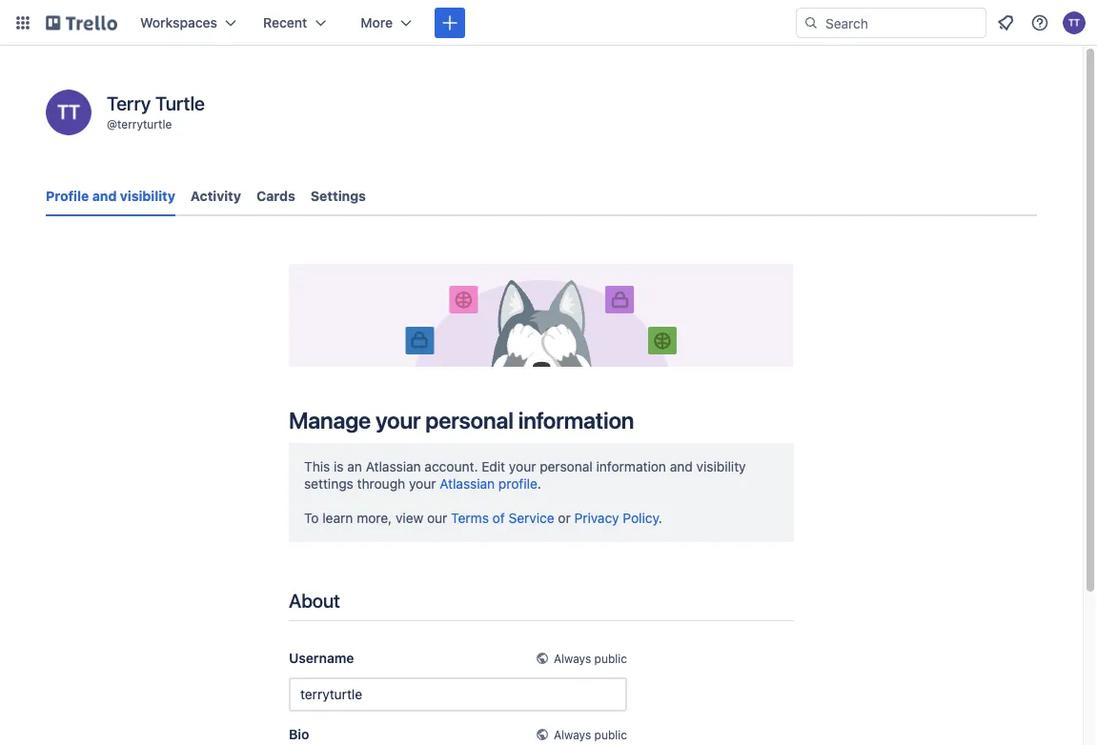 Task type: describe. For each thing, give the bounding box(es) containing it.
recent
[[263, 15, 307, 31]]

turtle
[[155, 92, 205, 114]]

terry turtle @ terryturtle
[[107, 92, 205, 131]]

visibility inside this is an atlassian account. edit your personal information and visibility settings through your
[[696, 459, 746, 475]]

terms
[[451, 510, 489, 526]]

bio
[[289, 727, 309, 742]]

activity
[[191, 188, 241, 204]]

0 horizontal spatial personal
[[425, 407, 514, 434]]

more,
[[357, 510, 392, 526]]

. to learn more, view our
[[304, 476, 541, 526]]

terms of service link
[[451, 510, 555, 526]]

information inside this is an atlassian account. edit your personal information and visibility settings through your
[[596, 459, 666, 475]]

atlassian profile
[[440, 476, 538, 492]]

terms of service or privacy policy .
[[451, 510, 662, 526]]

profile and visibility link
[[46, 179, 175, 216]]

our
[[427, 510, 447, 526]]

service
[[509, 510, 555, 526]]

Search field
[[819, 9, 986, 37]]

0 vertical spatial visibility
[[120, 188, 175, 204]]

personal inside this is an atlassian account. edit your personal information and visibility settings through your
[[540, 459, 593, 475]]

to
[[304, 510, 319, 526]]

manage your personal information
[[289, 407, 634, 434]]

back to home image
[[46, 8, 117, 38]]

username
[[289, 650, 354, 666]]

or
[[558, 510, 571, 526]]

0 vertical spatial information
[[518, 407, 634, 434]]

always public for username
[[554, 652, 627, 665]]

1 vertical spatial terry turtle (terryturtle) image
[[46, 90, 92, 135]]

policy
[[623, 510, 659, 526]]

more
[[361, 15, 393, 31]]

search image
[[804, 15, 819, 31]]

an
[[347, 459, 362, 475]]

atlassian inside this is an atlassian account. edit your personal information and visibility settings through your
[[366, 459, 421, 475]]

1 horizontal spatial atlassian
[[440, 476, 495, 492]]

this
[[304, 459, 330, 475]]

edit
[[482, 459, 505, 475]]

recent button
[[252, 8, 338, 38]]



Task type: locate. For each thing, give the bounding box(es) containing it.
your up 'through'
[[376, 407, 421, 434]]

1 horizontal spatial and
[[670, 459, 693, 475]]

settings
[[311, 188, 366, 204]]

1 vertical spatial always
[[554, 728, 591, 742]]

atlassian profile link
[[440, 476, 538, 492]]

1 vertical spatial atlassian
[[440, 476, 495, 492]]

information
[[518, 407, 634, 434], [596, 459, 666, 475]]

create board or workspace image
[[441, 13, 460, 32]]

learn
[[322, 510, 353, 526]]

0 horizontal spatial .
[[538, 476, 541, 492]]

1 horizontal spatial visibility
[[696, 459, 746, 475]]

open information menu image
[[1031, 13, 1050, 32]]

1 horizontal spatial .
[[659, 510, 662, 526]]

1 vertical spatial information
[[596, 459, 666, 475]]

0 vertical spatial .
[[538, 476, 541, 492]]

terry turtle (terryturtle) image inside the primary "element"
[[1063, 11, 1086, 34]]

public for bio
[[594, 728, 627, 742]]

atlassian up 'through'
[[366, 459, 421, 475]]

public
[[594, 652, 627, 665], [594, 728, 627, 742]]

1 always public from the top
[[554, 652, 627, 665]]

this is an atlassian account. edit your personal information and visibility settings through your
[[304, 459, 746, 492]]

terryturtle
[[117, 117, 172, 131]]

personal up or
[[540, 459, 593, 475]]

always
[[554, 652, 591, 665], [554, 728, 591, 742]]

1 vertical spatial personal
[[540, 459, 593, 475]]

terry turtle (terryturtle) image right open information menu image
[[1063, 11, 1086, 34]]

0 vertical spatial always
[[554, 652, 591, 665]]

2 public from the top
[[594, 728, 627, 742]]

0 horizontal spatial atlassian
[[366, 459, 421, 475]]

1 vertical spatial your
[[509, 459, 536, 475]]

manage
[[289, 407, 371, 434]]

is
[[334, 459, 344, 475]]

account.
[[425, 459, 478, 475]]

1 vertical spatial .
[[659, 510, 662, 526]]

about
[[289, 589, 340, 611]]

profile and visibility
[[46, 188, 175, 204]]

profile
[[499, 476, 538, 492]]

1 horizontal spatial terry turtle (terryturtle) image
[[1063, 11, 1086, 34]]

view
[[396, 510, 424, 526]]

. inside . to learn more, view our
[[538, 476, 541, 492]]

workspaces button
[[129, 8, 248, 38]]

terry
[[107, 92, 151, 114]]

public for username
[[594, 652, 627, 665]]

your
[[376, 407, 421, 434], [509, 459, 536, 475], [409, 476, 436, 492]]

privacy policy link
[[574, 510, 659, 526]]

0 vertical spatial terry turtle (terryturtle) image
[[1063, 11, 1086, 34]]

1 public from the top
[[594, 652, 627, 665]]

terry turtle (terryturtle) image
[[1063, 11, 1086, 34], [46, 90, 92, 135]]

1 vertical spatial and
[[670, 459, 693, 475]]

0 vertical spatial and
[[92, 188, 117, 204]]

cards link
[[256, 179, 295, 214]]

. right privacy
[[659, 510, 662, 526]]

terry turtle (terryturtle) image left @
[[46, 90, 92, 135]]

0 vertical spatial atlassian
[[366, 459, 421, 475]]

1 vertical spatial public
[[594, 728, 627, 742]]

your down account.
[[409, 476, 436, 492]]

0 vertical spatial always public
[[554, 652, 627, 665]]

of
[[493, 510, 505, 526]]

personal up account.
[[425, 407, 514, 434]]

information up this is an atlassian account. edit your personal information and visibility settings through your
[[518, 407, 634, 434]]

your up profile
[[509, 459, 536, 475]]

1 vertical spatial visibility
[[696, 459, 746, 475]]

1 always from the top
[[554, 652, 591, 665]]

settings link
[[311, 179, 366, 214]]

settings
[[304, 476, 353, 492]]

2 vertical spatial your
[[409, 476, 436, 492]]

2 always from the top
[[554, 728, 591, 742]]

2 always public from the top
[[554, 728, 627, 742]]

.
[[538, 476, 541, 492], [659, 510, 662, 526]]

personal
[[425, 407, 514, 434], [540, 459, 593, 475]]

0 vertical spatial public
[[594, 652, 627, 665]]

always public for bio
[[554, 728, 627, 742]]

always for username
[[554, 652, 591, 665]]

0 vertical spatial personal
[[425, 407, 514, 434]]

1 vertical spatial always public
[[554, 728, 627, 742]]

atlassian
[[366, 459, 421, 475], [440, 476, 495, 492]]

information up policy
[[596, 459, 666, 475]]

0 notifications image
[[994, 11, 1017, 34]]

cards
[[256, 188, 295, 204]]

0 horizontal spatial visibility
[[120, 188, 175, 204]]

0 horizontal spatial terry turtle (terryturtle) image
[[46, 90, 92, 135]]

@
[[107, 117, 117, 131]]

always public
[[554, 652, 627, 665], [554, 728, 627, 742]]

and inside this is an atlassian account. edit your personal information and visibility settings through your
[[670, 459, 693, 475]]

through
[[357, 476, 405, 492]]

always for bio
[[554, 728, 591, 742]]

visibility
[[120, 188, 175, 204], [696, 459, 746, 475]]

0 vertical spatial your
[[376, 407, 421, 434]]

Username text field
[[289, 678, 627, 712]]

. up 'service'
[[538, 476, 541, 492]]

1 horizontal spatial personal
[[540, 459, 593, 475]]

workspaces
[[140, 15, 217, 31]]

and
[[92, 188, 117, 204], [670, 459, 693, 475]]

privacy
[[574, 510, 619, 526]]

primary element
[[0, 0, 1097, 46]]

activity link
[[191, 179, 241, 214]]

more button
[[349, 8, 423, 38]]

atlassian down account.
[[440, 476, 495, 492]]

profile
[[46, 188, 89, 204]]

0 horizontal spatial and
[[92, 188, 117, 204]]



Task type: vqa. For each thing, say whether or not it's contained in the screenshot.
search image
yes



